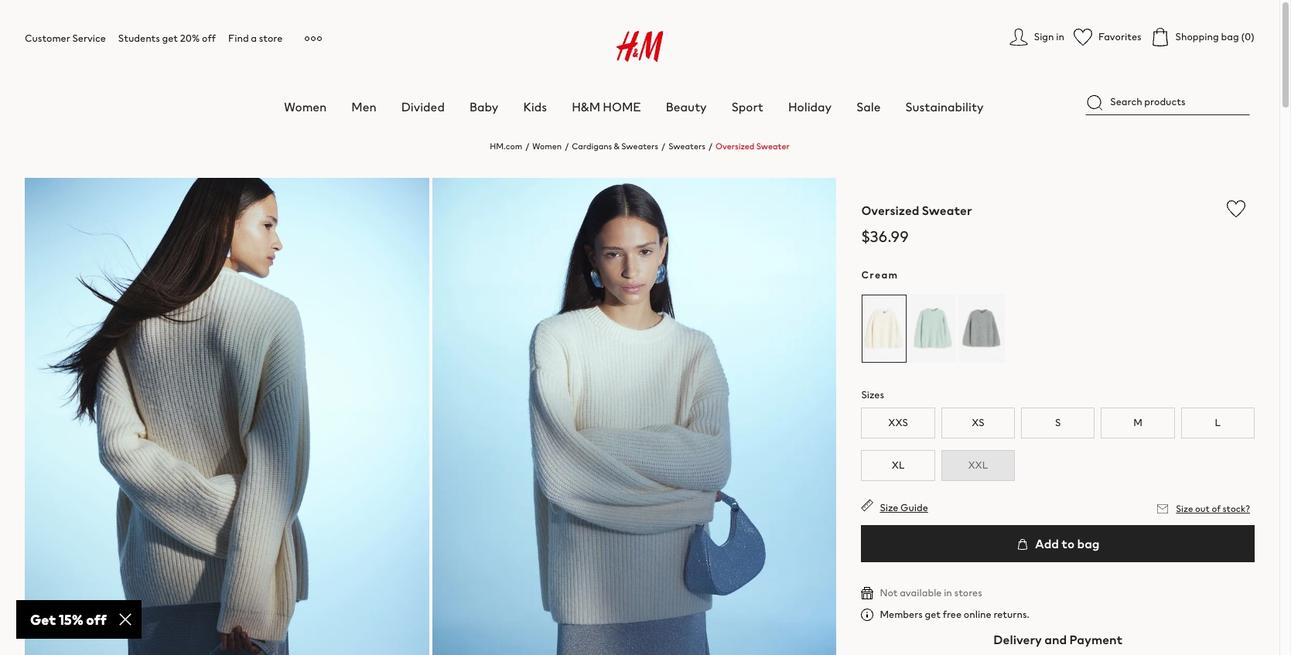 Task type: locate. For each thing, give the bounding box(es) containing it.
stock?
[[1223, 502, 1250, 516]]

sweaters right the &
[[621, 140, 658, 152]]

oversized up $36.99
[[861, 201, 919, 220]]

hm.com
[[490, 140, 522, 152]]

in inside $36.99 "main content"
[[944, 586, 952, 600]]

sale link
[[856, 97, 881, 116]]

to
[[1062, 535, 1075, 553]]

get
[[162, 31, 178, 46], [925, 607, 941, 622]]

bag inside header.primary.navigation element
[[1221, 29, 1239, 44]]

in inside button
[[1056, 29, 1064, 44]]

0 horizontal spatial none radio
[[861, 294, 908, 364]]

women link left men link at the left
[[284, 97, 327, 116]]

1 none radio from the left
[[861, 294, 908, 364]]

none radio left mint green radio
[[861, 294, 908, 364]]

oversized down the sport link
[[716, 140, 755, 152]]

1 vertical spatial sweater
[[922, 201, 972, 220]]

1 vertical spatial in
[[944, 586, 952, 600]]

oversized sweater link
[[716, 140, 790, 152]]

oversized
[[716, 140, 755, 152], [861, 201, 919, 220]]

1 horizontal spatial sweater
[[922, 201, 972, 220]]

1 horizontal spatial women link
[[532, 140, 562, 152]]

bag right to
[[1077, 535, 1100, 553]]

in left stores
[[944, 586, 952, 600]]

2 horizontal spatial none radio
[[959, 294, 1005, 364]]

cardigans & sweaters link
[[572, 140, 658, 152]]

header.primary.navigation element
[[25, 12, 1291, 116]]

find a store
[[228, 31, 283, 46]]

0 horizontal spatial size
[[880, 500, 898, 515]]

baby link
[[470, 97, 498, 116]]

service
[[72, 31, 106, 46]]

size for size guide
[[880, 500, 898, 515]]

1 horizontal spatial in
[[1056, 29, 1064, 44]]

oversized sweater $36.99
[[861, 201, 972, 248]]

1 vertical spatial women
[[532, 140, 562, 152]]

0 vertical spatial women link
[[284, 97, 327, 116]]

men
[[351, 97, 376, 116]]

none radio right cream radio
[[910, 294, 956, 364]]

sweater
[[756, 140, 790, 152], [922, 201, 972, 220]]

women link
[[284, 97, 327, 116], [532, 140, 562, 152]]

1 vertical spatial oversized
[[861, 201, 919, 220]]

h&m home
[[572, 97, 641, 116]]

free
[[943, 607, 962, 622]]

1 horizontal spatial none radio
[[910, 294, 956, 364]]

/ right hm.com 'link'
[[525, 140, 529, 152]]

1 horizontal spatial women
[[532, 140, 562, 152]]

not
[[880, 586, 898, 600]]

/ left sweaters "link"
[[661, 140, 665, 152]]

h&m home link
[[572, 97, 641, 116]]

size guide
[[880, 500, 928, 515]]

3 none radio from the left
[[959, 294, 1005, 364]]

1 / from the left
[[525, 140, 529, 152]]

get inside $36.99 "main content"
[[925, 607, 941, 622]]

sweaters
[[621, 140, 658, 152], [668, 140, 705, 152]]

members
[[880, 607, 923, 622]]

0 horizontal spatial bag
[[1077, 535, 1100, 553]]

bag
[[1221, 29, 1239, 44], [1077, 535, 1100, 553]]

women right hm.com 'link'
[[532, 140, 562, 152]]

divided
[[401, 97, 445, 116]]

1 vertical spatial get
[[925, 607, 941, 622]]

None radio
[[861, 294, 908, 364], [910, 294, 956, 364], [959, 294, 1005, 364]]

none radio light gray melange
[[959, 294, 1005, 364]]

students get 20% off
[[118, 31, 216, 46]]

of
[[1212, 502, 1221, 516]]

favorites link
[[1074, 28, 1141, 46]]

4 / from the left
[[709, 140, 712, 152]]

0 horizontal spatial get
[[162, 31, 178, 46]]

0 vertical spatial oversized
[[716, 140, 755, 152]]

in right sign
[[1056, 29, 1064, 44]]

0 vertical spatial in
[[1056, 29, 1064, 44]]

size inside button
[[1176, 502, 1193, 516]]

bag left (0)
[[1221, 29, 1239, 44]]

size left guide
[[880, 500, 898, 515]]

get inside header.primary.navigation element
[[162, 31, 178, 46]]

sport
[[732, 97, 763, 116]]

add
[[1035, 535, 1059, 553]]

1 vertical spatial women link
[[532, 140, 562, 152]]

0 vertical spatial get
[[162, 31, 178, 46]]

1 horizontal spatial bag
[[1221, 29, 1239, 44]]

divided link
[[401, 97, 445, 116]]

1 horizontal spatial oversized
[[861, 201, 919, 220]]

0 vertical spatial women
[[284, 97, 327, 116]]

size guide button
[[861, 499, 928, 515]]

shopping
[[1175, 29, 1219, 44]]

m
[[1133, 415, 1142, 430]]

returns.
[[994, 607, 1029, 622]]

cream image
[[861, 294, 908, 363]]

0 vertical spatial bag
[[1221, 29, 1239, 44]]

add to bag button
[[861, 525, 1255, 562]]

xl
[[892, 458, 905, 473]]

0 horizontal spatial in
[[944, 586, 952, 600]]

women
[[284, 97, 327, 116], [532, 140, 562, 152]]

xs
[[972, 415, 984, 430]]

/ right sweaters "link"
[[709, 140, 712, 152]]

0 horizontal spatial sweater
[[756, 140, 790, 152]]

out
[[1195, 502, 1210, 516]]

men link
[[351, 97, 376, 116]]

1 horizontal spatial sweaters
[[668, 140, 705, 152]]

online
[[964, 607, 991, 622]]

sweater inside the oversized sweater $36.99
[[922, 201, 972, 220]]

bag inside button
[[1077, 535, 1100, 553]]

0 horizontal spatial women
[[284, 97, 327, 116]]

1 vertical spatial bag
[[1077, 535, 1100, 553]]

1 horizontal spatial size
[[1176, 502, 1193, 516]]

/ left cardigans
[[565, 140, 569, 152]]

/
[[525, 140, 529, 152], [565, 140, 569, 152], [661, 140, 665, 152], [709, 140, 712, 152]]

get left free
[[925, 607, 941, 622]]

in
[[1056, 29, 1064, 44], [944, 586, 952, 600]]

2 none radio from the left
[[910, 294, 956, 364]]

1 horizontal spatial get
[[925, 607, 941, 622]]

sign in
[[1034, 29, 1064, 44]]

sizes
[[861, 388, 884, 402]]

sweaters down beauty
[[668, 140, 705, 152]]

customer
[[25, 31, 70, 46]]

delivery
[[993, 630, 1042, 649]]

none radio right mint green radio
[[959, 294, 1005, 364]]

sweaters link
[[668, 140, 705, 152]]

0 horizontal spatial sweaters
[[621, 140, 658, 152]]

sale
[[856, 97, 881, 116]]

stores
[[954, 586, 982, 600]]

women link right hm.com 'link'
[[532, 140, 562, 152]]

kids
[[523, 97, 547, 116]]

women left men link at the left
[[284, 97, 327, 116]]

size inside button
[[880, 500, 898, 515]]

0 horizontal spatial oversized
[[716, 140, 755, 152]]

size
[[880, 500, 898, 515], [1176, 502, 1193, 516]]

women inside header.primary.navigation element
[[284, 97, 327, 116]]

size left out
[[1176, 502, 1193, 516]]

s
[[1055, 415, 1061, 430]]

2 sweaters from the left
[[668, 140, 705, 152]]

get for members
[[925, 607, 941, 622]]

oversized sweater - cream - ladies | h&m us image
[[25, 178, 429, 655]]

get left the 20%
[[162, 31, 178, 46]]



Task type: vqa. For each thing, say whether or not it's contained in the screenshot.
is
no



Task type: describe. For each thing, give the bounding box(es) containing it.
favorites
[[1098, 29, 1141, 44]]

students
[[118, 31, 160, 46]]

none radio mint green
[[910, 294, 956, 364]]

women inside $36.99 "main content"
[[532, 140, 562, 152]]

size out of stock? button
[[1153, 499, 1255, 519]]

xxs
[[888, 415, 908, 430]]

shopping bag (0)
[[1175, 29, 1255, 44]]

$36.99
[[861, 225, 909, 248]]

not available in stores
[[880, 586, 982, 600]]

kids link
[[523, 97, 547, 116]]

find a store link
[[228, 31, 283, 46]]

light gray melange image
[[959, 294, 1005, 363]]

$36.99 main content
[[0, 128, 1279, 655]]

sustainability link
[[905, 97, 984, 116]]

holiday link
[[788, 97, 832, 116]]

20%
[[180, 31, 200, 46]]

l
[[1215, 415, 1221, 430]]

off
[[202, 31, 216, 46]]

1 sweaters from the left
[[621, 140, 658, 152]]

add to bag
[[1033, 535, 1100, 553]]

baby
[[470, 97, 498, 116]]

2 / from the left
[[565, 140, 569, 152]]

0 horizontal spatial women link
[[284, 97, 327, 116]]

3 / from the left
[[661, 140, 665, 152]]

available
[[900, 586, 942, 600]]

get for students
[[162, 31, 178, 46]]

members get free online returns.
[[880, 607, 1029, 622]]

payment
[[1069, 630, 1123, 649]]

delivery and payment button
[[861, 621, 1255, 655]]

home
[[603, 97, 641, 116]]

size for size out of stock?
[[1176, 502, 1193, 516]]

hm.com / women / cardigans & sweaters / sweaters / oversized sweater
[[490, 140, 790, 152]]

not available in stores button
[[861, 586, 982, 600]]

0 vertical spatial sweater
[[756, 140, 790, 152]]

store
[[259, 31, 283, 46]]

(0)
[[1241, 29, 1255, 44]]

Search products search field
[[1086, 90, 1249, 115]]

sustainability
[[905, 97, 984, 116]]

beauty
[[666, 97, 707, 116]]

sport link
[[732, 97, 763, 116]]

hm.com link
[[490, 140, 522, 152]]

sign
[[1034, 29, 1054, 44]]

&
[[614, 140, 620, 152]]

oversized sweater - cream - ladies | h&m us 2 image
[[432, 178, 837, 655]]

students get 20% off link
[[118, 31, 216, 46]]

beauty link
[[666, 97, 707, 116]]

shopping bag (0) link
[[1151, 28, 1255, 46]]

sign in button
[[1009, 28, 1064, 46]]

and
[[1044, 630, 1067, 649]]

h&m image
[[616, 31, 663, 62]]

find
[[228, 31, 249, 46]]

oversized inside the oversized sweater $36.99
[[861, 201, 919, 220]]

customer service link
[[25, 31, 106, 46]]

a
[[251, 31, 257, 46]]

holiday
[[788, 97, 832, 116]]

delivery and payment
[[993, 630, 1123, 649]]

cardigans
[[572, 140, 612, 152]]

mint green image
[[910, 294, 956, 363]]

size out of stock?
[[1176, 502, 1250, 516]]

customer service
[[25, 31, 106, 46]]

none radio cream
[[861, 294, 908, 364]]

cream
[[861, 268, 898, 282]]

h&m
[[572, 97, 600, 116]]

xxl
[[968, 458, 988, 473]]

guide
[[900, 500, 928, 515]]



